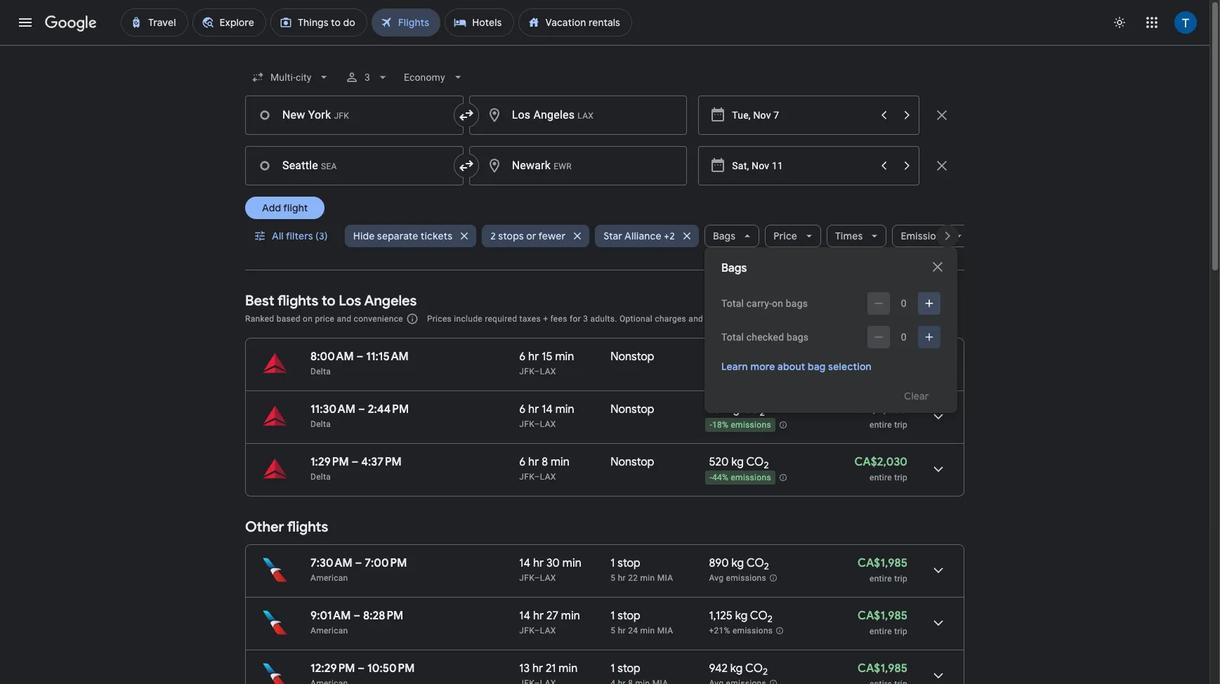 Task type: vqa. For each thing, say whether or not it's contained in the screenshot.
min associated with 14 hr 27 min JFK – LAX
yes



Task type: locate. For each thing, give the bounding box(es) containing it.
1 vertical spatial 5
[[611, 626, 616, 636]]

delta down departure time: 8:00 am. text field on the left bottom of the page
[[311, 367, 331, 377]]

1 vertical spatial bags
[[722, 261, 747, 276]]

– down total duration 6 hr 15 min. element
[[535, 367, 540, 377]]

2 1985 canadian dollars text field from the top
[[858, 662, 908, 676]]

1 vertical spatial 0
[[902, 332, 907, 343]]

min for 14 hr 30 min jfk – lax
[[563, 557, 582, 571]]

stop for 1 stop
[[618, 662, 641, 676]]

ca$1,985 left flight details. leaves john f. kennedy international airport at 7:30 am on tuesday, november 7 and arrives at los angeles international airport at 7:00 pm on tuesday, november 7. icon
[[858, 557, 908, 571]]

main content containing best flights to los angeles
[[245, 282, 965, 685]]

4 trip from the top
[[895, 574, 908, 584]]

stops
[[499, 230, 524, 242]]

jfk for 14 hr 30 min
[[520, 574, 535, 583]]

fees left may
[[723, 314, 740, 324]]

3 1 from the top
[[611, 662, 615, 676]]

stop up 22
[[618, 557, 641, 571]]

trip left flight details. leaves john f. kennedy international airport at 9:01 am on tuesday, november 7 and arrives at los angeles international airport at 8:28 pm on tuesday, november 7. image
[[895, 627, 908, 637]]

2 vertical spatial 6
[[520, 455, 526, 470]]

1 6 from the top
[[520, 350, 526, 364]]

min right the 24
[[641, 626, 655, 636]]

0 horizontal spatial on
[[303, 314, 313, 324]]

co up -18% emissions
[[743, 403, 760, 417]]

add flight button
[[245, 197, 325, 219]]

min right 27
[[561, 609, 580, 623]]

hr left 27
[[533, 609, 544, 623]]

ranked
[[245, 314, 274, 324]]

stop inside 1 stop 5 hr 22 min mia
[[618, 557, 641, 571]]

2 ca$1,985 from the top
[[858, 609, 908, 623]]

-
[[710, 368, 713, 378], [710, 420, 713, 430], [710, 473, 713, 483]]

alliance
[[625, 230, 662, 242]]

6 inside 6 hr 15 min jfk – lax
[[520, 350, 526, 364]]

1 inside 1 stop 5 hr 24 min mia
[[611, 609, 615, 623]]

0 vertical spatial nonstop
[[611, 350, 655, 364]]

kg for 663
[[731, 350, 743, 364]]

3 trip from the top
[[895, 473, 908, 483]]

hr for 13 hr 21 min
[[533, 662, 543, 676]]

5 for 14 hr 27 min
[[611, 626, 616, 636]]

12:29 pm – 10:50 pm
[[311, 662, 415, 676]]

2 nonstop from the top
[[611, 403, 655, 417]]

0 vertical spatial ca$1,985 entire trip
[[858, 557, 908, 584]]

0 vertical spatial 6
[[520, 350, 526, 364]]

0
[[902, 298, 907, 309], [902, 332, 907, 343]]

nonstop flight. element for 6 hr 8 min
[[611, 455, 655, 472]]

ca$2,030 entire trip down assistance
[[855, 350, 908, 377]]

change appearance image
[[1103, 6, 1137, 39]]

total down bag fees button
[[722, 332, 744, 343]]

1 vertical spatial 2030 canadian dollars text field
[[855, 403, 908, 417]]

2 up -18% emissions
[[760, 407, 765, 419]]

emissions down 761 kg co 2
[[731, 420, 772, 430]]

on up apply.
[[772, 298, 784, 309]]

2 vertical spatial ca$2,030
[[855, 455, 908, 470]]

6
[[520, 350, 526, 364], [520, 403, 526, 417], [520, 455, 526, 470]]

delta for 8:00 am
[[311, 367, 331, 377]]

5 jfk from the top
[[520, 626, 535, 636]]

emissions button
[[893, 219, 971, 253]]

0 horizontal spatial 3
[[365, 72, 371, 83]]

Departure text field
[[733, 96, 872, 134], [733, 147, 872, 185]]

1 vertical spatial 6
[[520, 403, 526, 417]]

hr inside 6 hr 15 min jfk – lax
[[529, 350, 539, 364]]

None search field
[[245, 60, 971, 413]]

separate
[[377, 230, 418, 242]]

kg inside 761 kg co 2
[[728, 403, 740, 417]]

2 inside 520 kg co 2
[[764, 460, 769, 472]]

24
[[628, 626, 638, 636]]

2 inside 1,125 kg co 2
[[768, 614, 773, 626]]

6 down 6 hr 15 min jfk – lax
[[520, 403, 526, 417]]

co for 890
[[747, 557, 765, 571]]

mia right 22
[[658, 574, 674, 583]]

flight details. leaves john f. kennedy international airport at 7:30 am on tuesday, november 7 and arrives at los angeles international airport at 7:00 pm on tuesday, november 7. image
[[922, 554, 956, 588]]

1 vertical spatial 1 stop flight. element
[[611, 609, 641, 626]]

1 vertical spatial ca$2,030 entire trip
[[855, 403, 908, 430]]

None text field
[[245, 96, 464, 135], [469, 96, 688, 135], [245, 146, 464, 186], [469, 146, 688, 186], [245, 96, 464, 135], [469, 96, 688, 135], [245, 146, 464, 186], [469, 146, 688, 186]]

trip for 1,125
[[895, 627, 908, 637]]

Departure time: 11:30 AM. text field
[[311, 403, 356, 417]]

stop down the 24
[[618, 662, 641, 676]]

3 delta from the top
[[311, 472, 331, 482]]

3 nonstop from the top
[[611, 455, 655, 470]]

1 horizontal spatial and
[[689, 314, 704, 324]]

2 american from the top
[[311, 626, 348, 636]]

co inside 1,125 kg co 2
[[751, 609, 768, 623]]

2 up "+21% emissions"
[[768, 614, 773, 626]]

2 1 from the top
[[611, 609, 615, 623]]

min for 6 hr 15 min jfk – lax
[[556, 350, 574, 364]]

2 6 from the top
[[520, 403, 526, 417]]

1 ca$1,985 entire trip from the top
[[858, 557, 908, 584]]

american down departure time: 7:30 am. text field on the left bottom
[[311, 574, 348, 583]]

2 0 from the top
[[902, 332, 907, 343]]

ca$2,030 down assistance
[[855, 350, 908, 364]]

hr inside 1 stop 5 hr 24 min mia
[[618, 626, 626, 636]]

and right charges
[[689, 314, 704, 324]]

hr inside 14 hr 27 min jfk – lax
[[533, 609, 544, 623]]

delta inside 8:00 am – 11:15 am delta
[[311, 367, 331, 377]]

lax inside 6 hr 15 min jfk – lax
[[540, 367, 556, 377]]

price button
[[766, 219, 822, 253]]

0 vertical spatial 5
[[611, 574, 616, 583]]

2 and from the left
[[689, 314, 704, 324]]

0 vertical spatial 1985 canadian dollars text field
[[858, 609, 908, 623]]

co for 520
[[747, 455, 764, 470]]

1 vertical spatial 1
[[611, 609, 615, 623]]

co for 942
[[746, 662, 763, 676]]

entire for 761
[[870, 420, 893, 430]]

6 inside 6 hr 8 min jfk – lax
[[520, 455, 526, 470]]

– right 1:29 pm
[[352, 455, 359, 470]]

kg up -44% emissions
[[732, 455, 744, 470]]

1 stop from the top
[[618, 557, 641, 571]]

1 vertical spatial bag
[[808, 361, 826, 373]]

0 vertical spatial departure text field
[[733, 96, 872, 134]]

1 vertical spatial 3
[[583, 314, 588, 324]]

1 5 from the top
[[611, 574, 616, 583]]

- for 520
[[710, 473, 713, 483]]

1 stop
[[611, 662, 641, 676]]

1 vertical spatial ca$1,985
[[858, 609, 908, 623]]

ca$1,985 entire trip for 1,125
[[858, 609, 908, 637]]

0 vertical spatial bag
[[706, 314, 721, 324]]

0 vertical spatial ca$2,030
[[855, 350, 908, 364]]

entire for 890
[[870, 574, 893, 584]]

1 vertical spatial delta
[[311, 420, 331, 429]]

0 for total checked bags
[[902, 332, 907, 343]]

ca$1,985 left flight details. leaves john f. kennedy international airport at 12:29 pm on tuesday, november 7 and arrives at los angeles international airport at 10:50 pm on tuesday, november 7. icon
[[858, 662, 908, 676]]

kg right 942
[[731, 662, 743, 676]]

emissions for 761
[[731, 420, 772, 430]]

2 for 942
[[763, 666, 768, 678]]

filters
[[286, 230, 313, 242]]

lax
[[540, 367, 556, 377], [540, 420, 556, 429], [540, 472, 556, 482], [540, 574, 556, 583], [540, 626, 556, 636]]

emissions down 890 kg co 2
[[726, 574, 767, 583]]

min for 6 hr 14 min jfk – lax
[[556, 403, 575, 417]]

0 vertical spatial flights
[[278, 292, 319, 310]]

8:00 am – 11:15 am delta
[[311, 350, 409, 377]]

hr for 14 hr 27 min jfk – lax
[[533, 609, 544, 623]]

hr left 22
[[618, 574, 626, 583]]

- down "761"
[[710, 420, 713, 430]]

22
[[628, 574, 638, 583]]

0 vertical spatial 1
[[611, 557, 615, 571]]

1 jfk from the top
[[520, 367, 535, 377]]

1 stop flight. element up 22
[[611, 557, 641, 573]]

carry-
[[747, 298, 772, 309]]

jfk down 'total duration 6 hr 8 min.' element
[[520, 472, 535, 482]]

1 vertical spatial nonstop
[[611, 403, 655, 417]]

entire left flight details. leaves john f. kennedy international airport at 9:01 am on tuesday, november 7 and arrives at los angeles international airport at 8:28 pm on tuesday, november 7. image
[[870, 627, 893, 637]]

total up bag fees button
[[722, 298, 744, 309]]

2 inside 761 kg co 2
[[760, 407, 765, 419]]

ca$1,985
[[858, 557, 908, 571], [858, 609, 908, 623], [858, 662, 908, 676]]

1985 Canadian dollars text field
[[858, 557, 908, 571]]

– down 'total duration 6 hr 8 min.' element
[[535, 472, 540, 482]]

– inside 14 hr 27 min jfk – lax
[[535, 626, 540, 636]]

2 departure text field from the top
[[733, 147, 872, 185]]

2 ca$2,030 entire trip from the top
[[855, 403, 908, 430]]

hr for 6 hr 8 min jfk – lax
[[529, 455, 539, 470]]

1 vertical spatial american
[[311, 626, 348, 636]]

2 nonstop flight. element from the top
[[611, 403, 655, 419]]

1 for 1 stop 5 hr 22 min mia
[[611, 557, 615, 571]]

0 vertical spatial bags
[[713, 230, 736, 242]]

0 horizontal spatial fees
[[551, 314, 568, 324]]

3 1 stop flight. element from the top
[[611, 662, 641, 678]]

2 - from the top
[[710, 420, 713, 430]]

Departure time: 12:29 PM. text field
[[311, 662, 355, 676]]

14 inside 14 hr 30 min jfk – lax
[[520, 557, 531, 571]]

departure text field for remove flight from seattle to newark on sat, nov 11 icon
[[733, 147, 872, 185]]

hr down 6 hr 15 min jfk – lax
[[529, 403, 539, 417]]

1985 canadian dollars text field down ca$1,985 text field
[[858, 609, 908, 623]]

co inside 520 kg co 2
[[747, 455, 764, 470]]

2 vertical spatial nonstop flight. element
[[611, 455, 655, 472]]

5 left the 24
[[611, 626, 616, 636]]

co up -28% emissions
[[746, 350, 763, 364]]

layover (1 of 1) is a 5 hr 24 min layover at miami international airport in miami. element
[[611, 626, 702, 637]]

1 horizontal spatial on
[[772, 298, 784, 309]]

entire for 520
[[870, 473, 893, 483]]

bag right about
[[808, 361, 826, 373]]

1 0 from the top
[[902, 298, 907, 309]]

1 2030 canadian dollars text field from the top
[[855, 350, 908, 364]]

remove flight from seattle to newark on sat, nov 11 image
[[934, 157, 951, 174]]

0 vertical spatial 0
[[902, 298, 907, 309]]

co inside 890 kg co 2
[[747, 557, 765, 571]]

4 entire from the top
[[870, 574, 893, 584]]

– left 8:28 pm text field in the bottom of the page
[[354, 609, 361, 623]]

2 2030 canadian dollars text field from the top
[[855, 403, 908, 417]]

bags down 'passenger'
[[787, 332, 809, 343]]

entire up ca$2,030 text field in the bottom right of the page
[[870, 420, 893, 430]]

on left the price
[[303, 314, 313, 324]]

1 up layover (1 of 1) is a 5 hr 24 min layover at miami international airport in miami. element at bottom right
[[611, 609, 615, 623]]

min inside 1 stop 5 hr 24 min mia
[[641, 626, 655, 636]]

1 total from the top
[[722, 298, 744, 309]]

1 nonstop flight. element from the top
[[611, 350, 655, 366]]

nonstop flight. element
[[611, 350, 655, 366], [611, 403, 655, 419], [611, 455, 655, 472]]

total duration 6 hr 15 min. element
[[520, 350, 611, 366]]

(3)
[[316, 230, 328, 242]]

14 left 27
[[520, 609, 531, 623]]

2 vertical spatial delta
[[311, 472, 331, 482]]

1 mia from the top
[[658, 574, 674, 583]]

lax down '8'
[[540, 472, 556, 482]]

0 horizontal spatial and
[[337, 314, 352, 324]]

kg up 'avg emissions'
[[732, 557, 744, 571]]

bag left may
[[706, 314, 721, 324]]

0 vertical spatial mia
[[658, 574, 674, 583]]

5 inside 1 stop 5 hr 24 min mia
[[611, 626, 616, 636]]

star alliance +2
[[604, 230, 675, 242]]

kg inside 663 kg co 2
[[731, 350, 743, 364]]

2030 Canadian dollars text field
[[855, 455, 908, 470]]

jfk inside 6 hr 15 min jfk – lax
[[520, 367, 535, 377]]

0 horizontal spatial bag
[[706, 314, 721, 324]]

on
[[772, 298, 784, 309], [303, 314, 313, 324]]

4 jfk from the top
[[520, 574, 535, 583]]

2 vertical spatial 14
[[520, 609, 531, 623]]

departure text field for remove flight from new york to los angeles on tue, nov 7 image
[[733, 96, 872, 134]]

0 vertical spatial total
[[722, 298, 744, 309]]

leaves john f. kennedy international airport at 12:29 pm on tuesday, november 7 and arrives at los angeles international airport at 10:50 pm on tuesday, november 7. element
[[311, 662, 415, 676]]

emissions down 520 kg co 2
[[731, 473, 772, 483]]

1 up layover (1 of 1) is a 5 hr 22 min layover at miami international airport in miami. element
[[611, 557, 615, 571]]

2 stop from the top
[[618, 609, 641, 623]]

emissions
[[901, 230, 947, 242]]

nonstop for 6 hr 8 min
[[611, 455, 655, 470]]

1985 canadian dollars text field left flight details. leaves john f. kennedy international airport at 12:29 pm on tuesday, november 7 and arrives at los angeles international airport at 10:50 pm on tuesday, november 7. icon
[[858, 662, 908, 676]]

2 ca$1,985 entire trip from the top
[[858, 609, 908, 637]]

13 hr 21 min
[[520, 662, 578, 676]]

0 vertical spatial 2030 canadian dollars text field
[[855, 350, 908, 364]]

7:30 am
[[311, 557, 353, 571]]

emissions for 520
[[731, 473, 772, 483]]

stop inside 1 stop 5 hr 24 min mia
[[618, 609, 641, 623]]

– left arrival time: 2:44 pm. "text box"
[[358, 403, 365, 417]]

kg for 520
[[732, 455, 744, 470]]

bag inside search field
[[808, 361, 826, 373]]

entire down ca$2,030 text field in the bottom right of the page
[[870, 473, 893, 483]]

2 jfk from the top
[[520, 420, 535, 429]]

5 lax from the top
[[540, 626, 556, 636]]

min right 15
[[556, 350, 574, 364]]

total for total carry-on bags
[[722, 298, 744, 309]]

min inside 14 hr 30 min jfk – lax
[[563, 557, 582, 571]]

2 vertical spatial ca$1,985
[[858, 662, 908, 676]]

delta inside 1:29 pm – 4:37 pm delta
[[311, 472, 331, 482]]

nonstop
[[611, 350, 655, 364], [611, 403, 655, 417], [611, 455, 655, 470]]

2 5 from the top
[[611, 626, 616, 636]]

tickets
[[421, 230, 453, 242]]

bags
[[786, 298, 808, 309], [787, 332, 809, 343]]

entire for 1,125
[[870, 627, 893, 637]]

0 vertical spatial 1 stop flight. element
[[611, 557, 641, 573]]

2 ca$2,030 from the top
[[855, 403, 908, 417]]

14 hr 27 min jfk – lax
[[520, 609, 580, 636]]

2 vertical spatial ca$2,030 entire trip
[[855, 455, 908, 483]]

learn more about bag selection link
[[722, 361, 872, 373]]

min right 30
[[563, 557, 582, 571]]

kg up "+21% emissions"
[[736, 609, 748, 623]]

0 vertical spatial 3
[[365, 72, 371, 83]]

stop
[[618, 557, 641, 571], [618, 609, 641, 623], [618, 662, 641, 676]]

– inside 7:30 am – 7:00 pm american
[[355, 557, 362, 571]]

jfk inside 6 hr 14 min jfk – lax
[[520, 420, 535, 429]]

mia inside 1 stop 5 hr 22 min mia
[[658, 574, 674, 583]]

0 vertical spatial 14
[[542, 403, 553, 417]]

1 ca$2,030 from the top
[[855, 350, 908, 364]]

14
[[542, 403, 553, 417], [520, 557, 531, 571], [520, 609, 531, 623]]

ca$2,030 entire trip left flight details. leaves john f. kennedy international airport at 1:29 pm on tuesday, november 7 and arrives at los angeles international airport at 4:37 pm on tuesday, november 7. icon
[[855, 455, 908, 483]]

8
[[542, 455, 548, 470]]

1 ca$2,030 entire trip from the top
[[855, 350, 908, 377]]

27
[[547, 609, 559, 623]]

american
[[311, 574, 348, 583], [311, 626, 348, 636]]

min right 21
[[559, 662, 578, 676]]

1 stop flight. element down the 24
[[611, 662, 641, 678]]

1 vertical spatial 1985 canadian dollars text field
[[858, 662, 908, 676]]

lax for 15
[[540, 367, 556, 377]]

1 vertical spatial flights
[[287, 519, 328, 536]]

– right the 7:30 am
[[355, 557, 362, 571]]

ca$2,030 for 520
[[855, 455, 908, 470]]

jfk inside 14 hr 30 min jfk – lax
[[520, 574, 535, 583]]

delta inside 11:30 am – 2:44 pm delta
[[311, 420, 331, 429]]

663
[[709, 350, 728, 364]]

1985 Canadian dollars text field
[[858, 609, 908, 623], [858, 662, 908, 676]]

2 inside "942 kg co 2"
[[763, 666, 768, 678]]

on for based
[[303, 314, 313, 324]]

hr for 14 hr 30 min jfk – lax
[[533, 557, 544, 571]]

ca$2,030 entire trip
[[855, 350, 908, 377], [855, 403, 908, 430], [855, 455, 908, 483]]

2 trip from the top
[[895, 420, 908, 430]]

5 trip from the top
[[895, 627, 908, 637]]

hr left '8'
[[529, 455, 539, 470]]

1 stop flight. element
[[611, 557, 641, 573], [611, 609, 641, 626], [611, 662, 641, 678]]

5 for 14 hr 30 min
[[611, 574, 616, 583]]

bags up 'passenger'
[[786, 298, 808, 309]]

min right '8'
[[551, 455, 570, 470]]

520
[[709, 455, 729, 470]]

1 horizontal spatial 3
[[583, 314, 588, 324]]

2 vertical spatial stop
[[618, 662, 641, 676]]

1 ca$1,985 from the top
[[858, 557, 908, 571]]

american inside '9:01 am – 8:28 pm american'
[[311, 626, 348, 636]]

stop up the 24
[[618, 609, 641, 623]]

0 vertical spatial american
[[311, 574, 348, 583]]

0 down sort
[[902, 332, 907, 343]]

trip left flight details. leaves john f. kennedy international airport at 11:30 am on tuesday, november 7 and arrives at los angeles international airport at 2:44 pm on tuesday, november 7. image at bottom
[[895, 420, 908, 430]]

ca$2,030 entire trip for 761
[[855, 403, 908, 430]]

total duration 14 hr 30 min. element
[[520, 557, 611, 573]]

mia right the 24
[[658, 626, 674, 636]]

ca$2,030 entire trip for 663
[[855, 350, 908, 377]]

entire
[[870, 368, 893, 377], [870, 420, 893, 430], [870, 473, 893, 483], [870, 574, 893, 584], [870, 627, 893, 637]]

trip
[[895, 368, 908, 377], [895, 420, 908, 430], [895, 473, 908, 483], [895, 574, 908, 584], [895, 627, 908, 637]]

0 vertical spatial ca$1,985
[[858, 557, 908, 571]]

0 vertical spatial ca$2,030 entire trip
[[855, 350, 908, 377]]

2 lax from the top
[[540, 420, 556, 429]]

–
[[357, 350, 364, 364], [535, 367, 540, 377], [358, 403, 365, 417], [535, 420, 540, 429], [352, 455, 359, 470], [535, 472, 540, 482], [355, 557, 362, 571], [535, 574, 540, 583], [354, 609, 361, 623], [535, 626, 540, 636], [358, 662, 365, 676]]

1 vertical spatial ca$2,030
[[855, 403, 908, 417]]

1 nonstop from the top
[[611, 350, 655, 364]]

co
[[746, 350, 763, 364], [743, 403, 760, 417], [747, 455, 764, 470], [747, 557, 765, 571], [751, 609, 768, 623], [746, 662, 763, 676]]

min for 13 hr 21 min
[[559, 662, 578, 676]]

3 nonstop flight. element from the top
[[611, 455, 655, 472]]

2 right 942
[[763, 666, 768, 678]]

2 mia from the top
[[658, 626, 674, 636]]

2 vertical spatial -
[[710, 473, 713, 483]]

3 jfk from the top
[[520, 472, 535, 482]]

3 lax from the top
[[540, 472, 556, 482]]

star alliance +2 button
[[595, 219, 699, 253]]

delta down departure time: 1:29 pm. text box
[[311, 472, 331, 482]]

1 lax from the top
[[540, 367, 556, 377]]

co up "+21% emissions"
[[751, 609, 768, 623]]

ca$2,030 up ca$2,030 text field in the bottom right of the page
[[855, 403, 908, 417]]

2 vertical spatial 1
[[611, 662, 615, 676]]

2 vertical spatial 1 stop flight. element
[[611, 662, 641, 678]]

1 vertical spatial total
[[722, 332, 744, 343]]

min down 6 hr 15 min jfk – lax
[[556, 403, 575, 417]]

jfk down total duration 6 hr 15 min. element
[[520, 367, 535, 377]]

main content
[[245, 282, 965, 685]]

1 stop flight. element for 14 hr 27 min
[[611, 609, 641, 626]]

2030 canadian dollars text field for 761
[[855, 403, 908, 417]]

1 vertical spatial -
[[710, 420, 713, 430]]

mia inside 1 stop 5 hr 24 min mia
[[658, 626, 674, 636]]

hr inside 14 hr 30 min jfk – lax
[[533, 557, 544, 571]]

– inside 14 hr 30 min jfk – lax
[[535, 574, 540, 583]]

2 for 663
[[763, 354, 768, 366]]

co up -44% emissions
[[747, 455, 764, 470]]

entire down assistance
[[870, 368, 893, 377]]

0 vertical spatial -
[[710, 368, 713, 378]]

kg inside 1,125 kg co 2
[[736, 609, 748, 623]]

0 vertical spatial delta
[[311, 367, 331, 377]]

2 1 stop flight. element from the top
[[611, 609, 641, 626]]

2 fees from the left
[[723, 314, 740, 324]]

co up 'avg emissions'
[[747, 557, 765, 571]]

1 entire from the top
[[870, 368, 893, 377]]

- down the 520
[[710, 473, 713, 483]]

2 up -44% emissions
[[764, 460, 769, 472]]

kg inside 890 kg co 2
[[732, 557, 744, 571]]

min inside 1 stop 5 hr 22 min mia
[[641, 574, 655, 583]]

lax inside 14 hr 30 min jfk – lax
[[540, 574, 556, 583]]

total carry-on bags
[[722, 298, 808, 309]]

1 1 stop flight. element from the top
[[611, 557, 641, 573]]

14 inside 14 hr 27 min jfk – lax
[[520, 609, 531, 623]]

jfk
[[520, 367, 535, 377], [520, 420, 535, 429], [520, 472, 535, 482], [520, 574, 535, 583], [520, 626, 535, 636]]

0 vertical spatial stop
[[618, 557, 641, 571]]

6 left 15
[[520, 350, 526, 364]]

add flight
[[262, 202, 308, 214]]

and down los
[[337, 314, 352, 324]]

2 delta from the top
[[311, 420, 331, 429]]

jfk for 6 hr 8 min
[[520, 472, 535, 482]]

1 trip from the top
[[895, 368, 908, 377]]

hr for 6 hr 15 min jfk – lax
[[529, 350, 539, 364]]

required
[[485, 314, 517, 324]]

0 for total carry-on bags
[[902, 298, 907, 309]]

ca$1,985 entire trip for 890
[[858, 557, 908, 584]]

1 vertical spatial on
[[303, 314, 313, 324]]

other
[[245, 519, 284, 536]]

jfk inside 14 hr 27 min jfk – lax
[[520, 626, 535, 636]]

1 stop flight. element up the 24
[[611, 609, 641, 626]]

3 entire from the top
[[870, 473, 893, 483]]

– inside 6 hr 14 min jfk – lax
[[535, 420, 540, 429]]

min right 22
[[641, 574, 655, 583]]

1 vertical spatial nonstop flight. element
[[611, 403, 655, 419]]

ca$1,985 entire trip left flight details. leaves john f. kennedy international airport at 7:30 am on tuesday, november 7 and arrives at los angeles international airport at 7:00 pm on tuesday, november 7. icon
[[858, 557, 908, 584]]

2 up 'avg emissions'
[[765, 561, 770, 573]]

american for 9:01 am
[[311, 626, 348, 636]]

1 vertical spatial 14
[[520, 557, 531, 571]]

1 vertical spatial ca$1,985 entire trip
[[858, 609, 908, 637]]

1 vertical spatial departure text field
[[733, 147, 872, 185]]

min inside 6 hr 8 min jfk – lax
[[551, 455, 570, 470]]

min inside 6 hr 15 min jfk – lax
[[556, 350, 574, 364]]

- down '663'
[[710, 368, 713, 378]]

1 vertical spatial mia
[[658, 626, 674, 636]]

1 horizontal spatial fees
[[723, 314, 740, 324]]

2030 Canadian dollars text field
[[855, 350, 908, 364], [855, 403, 908, 417]]

2 vertical spatial nonstop
[[611, 455, 655, 470]]

Arrival time: 4:37 PM. text field
[[361, 455, 402, 470]]

lax down 15
[[540, 367, 556, 377]]

1 stop flight. element for 13 hr 21 min
[[611, 662, 641, 678]]

learn more about bag selection
[[722, 361, 872, 373]]

american for 7:30 am
[[311, 574, 348, 583]]

jfk down total duration 6 hr 14 min. element
[[520, 420, 535, 429]]

hide
[[353, 230, 375, 242]]

to
[[322, 292, 336, 310]]

2030 canadian dollars text field up ca$2,030 text field in the bottom right of the page
[[855, 403, 908, 417]]

1 american from the top
[[311, 574, 348, 583]]

trip right selection
[[895, 368, 908, 377]]

2 left stops
[[491, 230, 496, 242]]

next image
[[931, 219, 965, 253]]

kg inside 520 kg co 2
[[732, 455, 744, 470]]

total checked bags
[[722, 332, 809, 343]]

fewer
[[539, 230, 566, 242]]

trip down ca$1,985 text field
[[895, 574, 908, 584]]

kg inside "942 kg co 2"
[[731, 662, 743, 676]]

– left 11:15 am
[[357, 350, 364, 364]]

emissions down 663 kg co 2
[[731, 368, 772, 378]]

6 inside 6 hr 14 min jfk – lax
[[520, 403, 526, 417]]

2 inside 663 kg co 2
[[763, 354, 768, 366]]

kg up -28% emissions
[[731, 350, 743, 364]]

1 - from the top
[[710, 368, 713, 378]]

– inside 1:29 pm – 4:37 pm delta
[[352, 455, 359, 470]]

1 departure text field from the top
[[733, 96, 872, 134]]

30
[[547, 557, 560, 571]]

sort by:
[[906, 312, 943, 325]]

1 delta from the top
[[311, 367, 331, 377]]

3 stop from the top
[[618, 662, 641, 676]]

1 1 from the top
[[611, 557, 615, 571]]

hr inside 6 hr 14 min jfk – lax
[[529, 403, 539, 417]]

2 inside 890 kg co 2
[[765, 561, 770, 573]]

lax inside 6 hr 8 min jfk – lax
[[540, 472, 556, 482]]

5 left 22
[[611, 574, 616, 583]]

3 6 from the top
[[520, 455, 526, 470]]

1 1985 canadian dollars text field from the top
[[858, 609, 908, 623]]

jfk inside 6 hr 8 min jfk – lax
[[520, 472, 535, 482]]

co inside 663 kg co 2
[[746, 350, 763, 364]]

– inside 8:00 am – 11:15 am delta
[[357, 350, 364, 364]]

min inside 6 hr 14 min jfk – lax
[[556, 403, 575, 417]]

0 vertical spatial on
[[772, 298, 784, 309]]

1 horizontal spatial bag
[[808, 361, 826, 373]]

5 inside 1 stop 5 hr 22 min mia
[[611, 574, 616, 583]]

min inside 14 hr 27 min jfk – lax
[[561, 609, 580, 623]]

trip for 890
[[895, 574, 908, 584]]

+2
[[664, 230, 675, 242]]

1:29 pm
[[311, 455, 349, 470]]

all filters (3) button
[[245, 219, 339, 253]]

2 total from the top
[[722, 332, 744, 343]]

flights for best
[[278, 292, 319, 310]]

3 ca$2,030 from the top
[[855, 455, 908, 470]]

Arrival time: 7:00 PM. text field
[[365, 557, 407, 571]]

flights up based on the top left of the page
[[278, 292, 319, 310]]

1 inside 1 stop 5 hr 22 min mia
[[611, 557, 615, 571]]

1 fees from the left
[[551, 314, 568, 324]]

remove flight from new york to los angeles on tue, nov 7 image
[[934, 107, 951, 124]]

890 kg co 2
[[709, 557, 770, 573]]

4 lax from the top
[[540, 574, 556, 583]]

lax inside 14 hr 27 min jfk – lax
[[540, 626, 556, 636]]

3 ca$2,030 entire trip from the top
[[855, 455, 908, 483]]

lax inside 6 hr 14 min jfk – lax
[[540, 420, 556, 429]]

5 entire from the top
[[870, 627, 893, 637]]

14 down 6 hr 15 min jfk – lax
[[542, 403, 553, 417]]

3 - from the top
[[710, 473, 713, 483]]

co inside "942 kg co 2"
[[746, 662, 763, 676]]

- for 663
[[710, 368, 713, 378]]

delta for 1:29 pm
[[311, 472, 331, 482]]

hr inside 6 hr 8 min jfk – lax
[[529, 455, 539, 470]]

leaves john f. kennedy international airport at 11:30 am on tuesday, november 7 and arrives at los angeles international airport at 2:44 pm on tuesday, november 7. element
[[311, 403, 409, 417]]

2 entire from the top
[[870, 420, 893, 430]]

None field
[[245, 65, 337, 90], [399, 65, 471, 90], [245, 65, 337, 90], [399, 65, 471, 90]]

3
[[365, 72, 371, 83], [583, 314, 588, 324]]

2 down checked
[[763, 354, 768, 366]]

1 vertical spatial stop
[[618, 609, 641, 623]]

Departure time: 9:01 AM. text field
[[311, 609, 351, 623]]

taxes
[[520, 314, 541, 324]]

los
[[339, 292, 362, 310]]

0 vertical spatial nonstop flight. element
[[611, 350, 655, 366]]

co inside 761 kg co 2
[[743, 403, 760, 417]]

kg for 761
[[728, 403, 740, 417]]

american inside 7:30 am – 7:00 pm american
[[311, 574, 348, 583]]

– down total duration 14 hr 30 min. 'element'
[[535, 574, 540, 583]]



Task type: describe. For each thing, give the bounding box(es) containing it.
8:28 pm
[[363, 609, 404, 623]]

price
[[774, 230, 798, 242]]

1 vertical spatial bags
[[787, 332, 809, 343]]

assistance
[[830, 314, 873, 324]]

hide separate tickets button
[[345, 219, 477, 253]]

lax for 8
[[540, 472, 556, 482]]

flight details. leaves john f. kennedy international airport at 1:29 pm on tuesday, november 7 and arrives at los angeles international airport at 4:37 pm on tuesday, november 7. image
[[922, 453, 956, 486]]

layover (1 of 1) is a 5 hr 22 min layover at miami international airport in miami. element
[[611, 573, 702, 584]]

hr inside 1 stop 5 hr 22 min mia
[[618, 574, 626, 583]]

learn
[[722, 361, 748, 373]]

optional
[[620, 314, 653, 324]]

6 for 6 hr 14 min
[[520, 403, 526, 417]]

stop for 1 stop 5 hr 24 min mia
[[618, 609, 641, 623]]

total duration 6 hr 8 min. element
[[520, 455, 611, 472]]

nonstop flight. element for 6 hr 14 min
[[611, 403, 655, 419]]

2 stops or fewer
[[491, 230, 566, 242]]

Arrival time: 2:44 PM. text field
[[368, 403, 409, 417]]

avg
[[709, 574, 724, 583]]

prices
[[427, 314, 452, 324]]

jfk for 6 hr 15 min
[[520, 367, 535, 377]]

890
[[709, 557, 729, 571]]

nonstop for 6 hr 14 min
[[611, 403, 655, 417]]

ca$1,985 for 1,125
[[858, 609, 908, 623]]

adults.
[[591, 314, 618, 324]]

flight
[[283, 202, 308, 214]]

1 stop flight. element for 14 hr 30 min
[[611, 557, 641, 573]]

6 hr 15 min jfk – lax
[[520, 350, 574, 377]]

ca$1,985 for 890
[[858, 557, 908, 571]]

2 for 1,125
[[768, 614, 773, 626]]

1 stop 5 hr 24 min mia
[[611, 609, 674, 636]]

main menu image
[[17, 14, 34, 31]]

2 inside popup button
[[491, 230, 496, 242]]

– inside 6 hr 15 min jfk – lax
[[535, 367, 540, 377]]

best flights to los angeles
[[245, 292, 417, 310]]

Arrival time: 10:50 PM. text field
[[368, 662, 415, 676]]

ca$2,030 for 663
[[855, 350, 908, 364]]

include
[[454, 314, 483, 324]]

44%
[[713, 473, 729, 483]]

ca$2,030 entire trip for 520
[[855, 455, 908, 483]]

lax for 27
[[540, 626, 556, 636]]

flights for other
[[287, 519, 328, 536]]

2 for 890
[[765, 561, 770, 573]]

total for total checked bags
[[722, 332, 744, 343]]

– inside '9:01 am – 8:28 pm american'
[[354, 609, 361, 623]]

14 inside 6 hr 14 min jfk – lax
[[542, 403, 553, 417]]

ranked based on price and convenience
[[245, 314, 403, 324]]

Arrival time: 11:15 AM. text field
[[366, 350, 409, 364]]

28%
[[713, 368, 729, 378]]

bags inside popup button
[[713, 230, 736, 242]]

9:01 am
[[311, 609, 351, 623]]

Departure time: 1:29 PM. text field
[[311, 455, 349, 470]]

add
[[262, 202, 281, 214]]

leaves john f. kennedy international airport at 1:29 pm on tuesday, november 7 and arrives at los angeles international airport at 4:37 pm on tuesday, november 7. element
[[311, 455, 402, 470]]

more
[[751, 361, 776, 373]]

emissions for 663
[[731, 368, 772, 378]]

leaves john f. kennedy international airport at 9:01 am on tuesday, november 7 and arrives at los angeles international airport at 8:28 pm on tuesday, november 7. element
[[311, 609, 404, 623]]

avg emissions
[[709, 574, 767, 583]]

co for 1,125
[[751, 609, 768, 623]]

1 for 1 stop 5 hr 24 min mia
[[611, 609, 615, 623]]

bag inside main content
[[706, 314, 721, 324]]

6 hr 14 min jfk – lax
[[520, 403, 575, 429]]

+21% emissions
[[709, 626, 773, 636]]

– inside 6 hr 8 min jfk – lax
[[535, 472, 540, 482]]

trip for 761
[[895, 420, 908, 430]]

1985 canadian dollars text field for 1,125
[[858, 609, 908, 623]]

flight details. leaves john f. kennedy international airport at 12:29 pm on tuesday, november 7 and arrives at los angeles international airport at 10:50 pm on tuesday, november 7. image
[[922, 659, 956, 685]]

swap origin and destination. image
[[458, 107, 475, 124]]

1 and from the left
[[337, 314, 352, 324]]

9:01 am – 8:28 pm american
[[311, 609, 404, 636]]

passenger assistance button
[[787, 314, 873, 324]]

2 for 520
[[764, 460, 769, 472]]

all
[[272, 230, 284, 242]]

passenger
[[787, 314, 828, 324]]

learn more about ranking image
[[406, 313, 419, 325]]

kg for 1,125
[[736, 609, 748, 623]]

prices include required taxes + fees for 3 adults. optional charges and bag fees may apply. passenger assistance
[[427, 314, 873, 324]]

663 kg co 2
[[709, 350, 768, 366]]

+21%
[[709, 626, 731, 636]]

1,125 kg co 2
[[709, 609, 773, 626]]

0 vertical spatial bags
[[786, 298, 808, 309]]

delta for 11:30 am
[[311, 420, 331, 429]]

14 for 27
[[520, 609, 531, 623]]

by:
[[928, 312, 943, 325]]

total duration 13 hr 21 min. element
[[520, 662, 611, 678]]

12:29 pm
[[311, 662, 355, 676]]

- for 761
[[710, 420, 713, 430]]

6 for 6 hr 15 min
[[520, 350, 526, 364]]

best
[[245, 292, 275, 310]]

1985 canadian dollars text field for 942
[[858, 662, 908, 676]]

leaves john f. kennedy international airport at 8:00 am on tuesday, november 7 and arrives at los angeles international airport at 11:15 am on tuesday, november 7. element
[[311, 350, 409, 364]]

min for 14 hr 27 min jfk – lax
[[561, 609, 580, 623]]

13
[[520, 662, 530, 676]]

sort by: button
[[901, 302, 965, 335]]

– right departure time: 12:29 pm. text field
[[358, 662, 365, 676]]

8:00 am
[[311, 350, 354, 364]]

stop for 1 stop 5 hr 22 min mia
[[618, 557, 641, 571]]

none search field containing bags
[[245, 60, 971, 413]]

total duration 6 hr 14 min. element
[[520, 403, 611, 419]]

2:44 pm
[[368, 403, 409, 417]]

6 for 6 hr 8 min
[[520, 455, 526, 470]]

11:15 am
[[366, 350, 409, 364]]

kg for 942
[[731, 662, 743, 676]]

-28% emissions
[[710, 368, 772, 378]]

lax for 14
[[540, 420, 556, 429]]

based
[[277, 314, 301, 324]]

3 inside 3 popup button
[[365, 72, 371, 83]]

loading results progress bar
[[0, 45, 1210, 48]]

min for 6 hr 8 min jfk – lax
[[551, 455, 570, 470]]

14 for 30
[[520, 557, 531, 571]]

2030 canadian dollars text field for 663
[[855, 350, 908, 364]]

mia for 890
[[658, 574, 674, 583]]

co for 663
[[746, 350, 763, 364]]

hr for 6 hr 14 min jfk – lax
[[529, 403, 539, 417]]

or
[[527, 230, 537, 242]]

nonstop for 6 hr 15 min
[[611, 350, 655, 364]]

total duration 14 hr 27 min. element
[[520, 609, 611, 626]]

1 stop 5 hr 22 min mia
[[611, 557, 674, 583]]

3 ca$1,985 from the top
[[858, 662, 908, 676]]

bags button
[[705, 219, 760, 253]]

about
[[778, 361, 806, 373]]

may
[[742, 314, 759, 324]]

Departure time: 7:30 AM. text field
[[311, 557, 353, 571]]

jfk for 6 hr 14 min
[[520, 420, 535, 429]]

convenience
[[354, 314, 403, 324]]

942 kg co 2
[[709, 662, 768, 678]]

520 kg co 2
[[709, 455, 769, 472]]

checked
[[747, 332, 785, 343]]

11:30 am – 2:44 pm delta
[[311, 403, 409, 429]]

hide separate tickets
[[353, 230, 453, 242]]

1:29 pm – 4:37 pm delta
[[311, 455, 402, 482]]

kg for 890
[[732, 557, 744, 571]]

close dialog image
[[930, 259, 947, 276]]

7:00 pm
[[365, 557, 407, 571]]

co for 761
[[743, 403, 760, 417]]

2 stops or fewer button
[[482, 219, 590, 253]]

times
[[836, 230, 863, 242]]

flight details. leaves john f. kennedy international airport at 11:30 am on tuesday, november 7 and arrives at los angeles international airport at 2:44 pm on tuesday, november 7. image
[[922, 400, 956, 434]]

trip for 520
[[895, 473, 908, 483]]

Arrival time: 8:28 PM. text field
[[363, 609, 404, 623]]

angeles
[[364, 292, 417, 310]]

lax for 30
[[540, 574, 556, 583]]

21
[[546, 662, 556, 676]]

entire for 663
[[870, 368, 893, 377]]

4:37 pm
[[361, 455, 402, 470]]

sort
[[906, 312, 926, 325]]

jfk for 14 hr 27 min
[[520, 626, 535, 636]]

selection
[[829, 361, 872, 373]]

star
[[604, 230, 623, 242]]

2 for 761
[[760, 407, 765, 419]]

bag fees button
[[706, 314, 740, 324]]

7:30 am – 7:00 pm american
[[311, 557, 407, 583]]

all filters (3)
[[272, 230, 328, 242]]

leaves john f. kennedy international airport at 7:30 am on tuesday, november 7 and arrives at los angeles international airport at 7:00 pm on tuesday, november 7. element
[[311, 557, 407, 571]]

1 for 1 stop
[[611, 662, 615, 676]]

ca$2,030 for 761
[[855, 403, 908, 417]]

Departure time: 8:00 AM. text field
[[311, 350, 354, 364]]

6 hr 8 min jfk – lax
[[520, 455, 570, 482]]

trip for 663
[[895, 368, 908, 377]]

+
[[543, 314, 548, 324]]

for
[[570, 314, 581, 324]]

nonstop flight. element for 6 hr 15 min
[[611, 350, 655, 366]]

flight details. leaves john f. kennedy international airport at 9:01 am on tuesday, november 7 and arrives at los angeles international airport at 8:28 pm on tuesday, november 7. image
[[922, 607, 956, 640]]

– inside 11:30 am – 2:44 pm delta
[[358, 403, 365, 417]]

10:50 pm
[[368, 662, 415, 676]]

swap origin and destination. image
[[458, 157, 475, 174]]

mia for 1,125
[[658, 626, 674, 636]]

18%
[[713, 420, 729, 430]]

emissions down 1,125 kg co 2
[[733, 626, 773, 636]]



